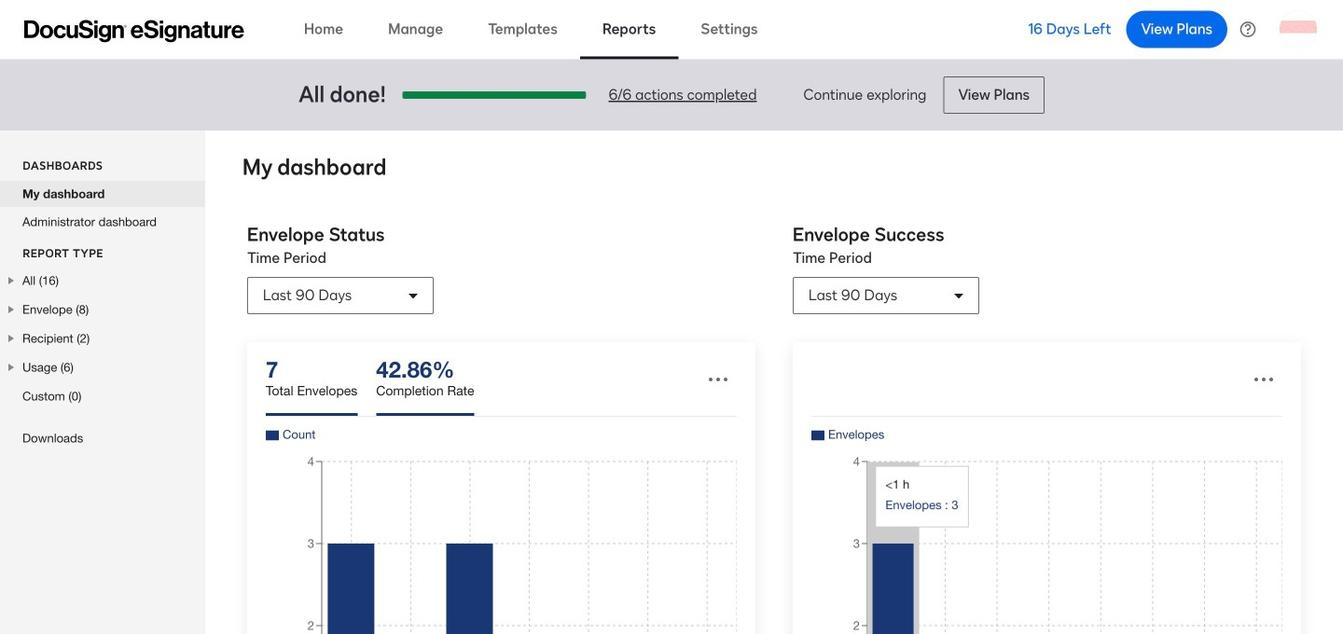 Task type: vqa. For each thing, say whether or not it's contained in the screenshot.
region
yes



Task type: describe. For each thing, give the bounding box(es) containing it.
2 region from the left
[[811, 417, 1282, 634]]

your uploaded profile image image
[[1280, 11, 1317, 48]]



Task type: locate. For each thing, give the bounding box(es) containing it.
0 horizontal spatial region
[[266, 417, 737, 634]]

1 horizontal spatial region
[[811, 417, 1282, 634]]

docusign esignature image
[[24, 20, 244, 42]]

region
[[266, 417, 737, 634], [811, 417, 1282, 634]]

1 region from the left
[[266, 417, 737, 634]]



